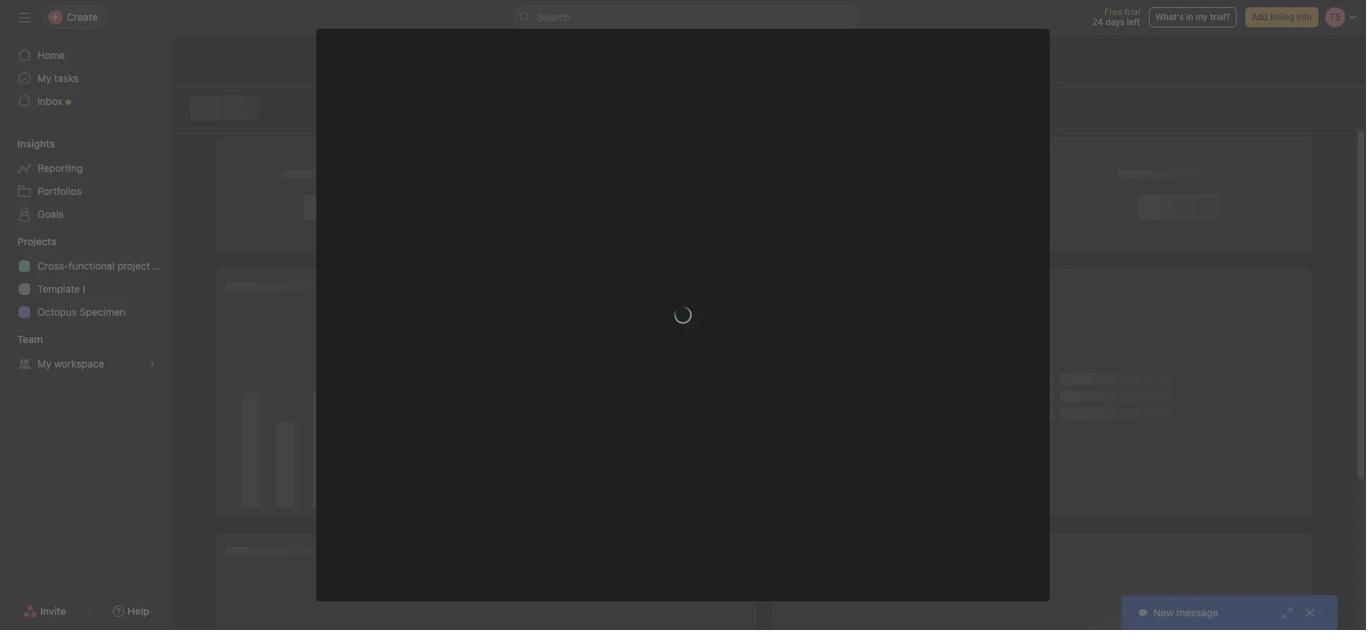 Task type: vqa. For each thing, say whether or not it's contained in the screenshot.
completed option inside the Set Project Goals cell
no



Task type: describe. For each thing, give the bounding box(es) containing it.
insights button
[[0, 137, 55, 151]]

specimen
[[80, 306, 126, 318]]

info
[[1297, 12, 1313, 22]]

portfolios link
[[9, 180, 164, 203]]

insights
[[17, 137, 55, 150]]

template i link
[[9, 278, 164, 301]]

search
[[538, 11, 570, 23]]

add billing info
[[1252, 12, 1313, 22]]

home link
[[9, 44, 164, 67]]

left
[[1127, 17, 1141, 27]]

add
[[1252, 12, 1268, 22]]

add billing info button
[[1246, 7, 1319, 27]]

my for my workspace
[[37, 357, 51, 370]]

what's
[[1156, 12, 1184, 22]]

my workspace link
[[9, 352, 164, 375]]

expand new message image
[[1282, 607, 1293, 619]]

cross-
[[37, 260, 69, 272]]

cross-functional project plan
[[37, 260, 173, 272]]

my tasks
[[37, 72, 79, 84]]

team button
[[0, 332, 43, 347]]

teams element
[[0, 327, 173, 378]]

my tasks link
[[9, 67, 164, 90]]

trial
[[1125, 6, 1141, 17]]

reporting
[[37, 162, 83, 174]]

octopus
[[37, 306, 77, 318]]

search button
[[514, 6, 859, 29]]

template
[[37, 283, 80, 295]]

trial?
[[1211, 12, 1231, 22]]

cross-functional project plan link
[[9, 255, 173, 278]]

projects button
[[0, 234, 56, 249]]

close image
[[1305, 607, 1316, 619]]

octopus specimen
[[37, 306, 126, 318]]

home
[[37, 49, 65, 61]]

global element
[[0, 35, 173, 122]]



Task type: locate. For each thing, give the bounding box(es) containing it.
tasks
[[54, 72, 79, 84]]

1 vertical spatial my
[[37, 357, 51, 370]]

my down team
[[37, 357, 51, 370]]

my
[[1196, 12, 1208, 22]]

0 vertical spatial my
[[37, 72, 51, 84]]

billing
[[1271, 12, 1295, 22]]

goals
[[37, 208, 64, 220]]

my left tasks
[[37, 72, 51, 84]]

goals link
[[9, 203, 164, 226]]

24
[[1093, 17, 1103, 27]]

what's in my trial?
[[1156, 12, 1231, 22]]

inbox
[[37, 95, 63, 107]]

free
[[1105, 6, 1123, 17]]

my inside the global element
[[37, 72, 51, 84]]

my for my tasks
[[37, 72, 51, 84]]

projects element
[[0, 229, 173, 327]]

in
[[1187, 12, 1194, 22]]

octopus specimen link
[[9, 301, 164, 324]]

projects
[[17, 235, 56, 247]]

1 my from the top
[[37, 72, 51, 84]]

project
[[117, 260, 150, 272]]

my workspace
[[37, 357, 104, 370]]

2 my from the top
[[37, 357, 51, 370]]

functional
[[69, 260, 115, 272]]

invite button
[[14, 598, 76, 624]]

free trial 24 days left
[[1093, 6, 1141, 27]]

plan
[[153, 260, 173, 272]]

reporting link
[[9, 157, 164, 180]]

team
[[17, 333, 43, 345]]

search list box
[[514, 6, 859, 29]]

my inside teams element
[[37, 357, 51, 370]]

template i
[[37, 283, 85, 295]]

what's in my trial? button
[[1149, 7, 1237, 27]]

workspace
[[54, 357, 104, 370]]

inbox link
[[9, 90, 164, 113]]

my
[[37, 72, 51, 84], [37, 357, 51, 370]]

hide sidebar image
[[19, 12, 30, 23]]

insights element
[[0, 131, 173, 229]]

new message
[[1154, 606, 1219, 619]]

days
[[1106, 17, 1125, 27]]

i
[[83, 283, 85, 295]]

portfolios
[[37, 185, 82, 197]]

invite
[[40, 605, 66, 617]]



